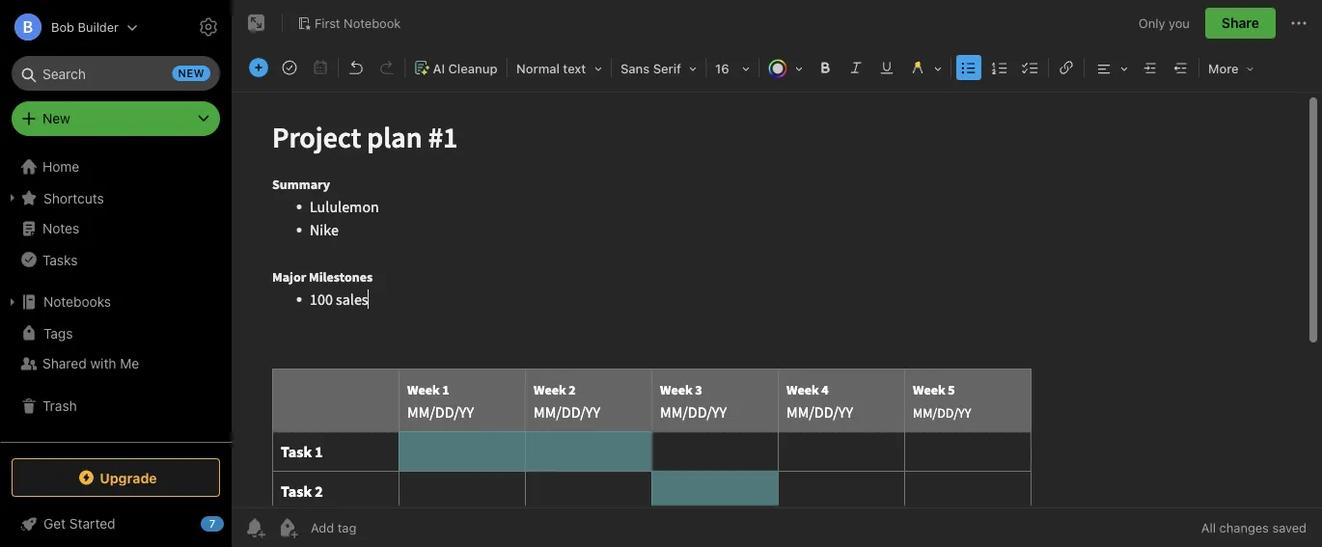 Task type: locate. For each thing, give the bounding box(es) containing it.
more
[[1209, 61, 1240, 76]]

new search field
[[25, 56, 211, 91]]

normal text
[[517, 61, 586, 76]]

numbered list image
[[987, 54, 1014, 81]]

Search text field
[[25, 56, 207, 91]]

add a reminder image
[[243, 517, 267, 540]]

tree
[[0, 152, 232, 441]]

add tag image
[[276, 517, 299, 540]]

builder
[[78, 20, 119, 34]]

sans
[[621, 61, 650, 76]]

new
[[178, 67, 205, 80]]

get started
[[43, 516, 115, 532]]

more actions image
[[1288, 12, 1311, 35]]

shortcuts button
[[0, 183, 231, 213]]

upgrade
[[100, 470, 157, 486]]

italic image
[[843, 54, 870, 81]]

trash
[[42, 398, 77, 414]]

underline image
[[874, 54, 901, 81]]

Insert field
[[244, 54, 273, 81]]

Heading level field
[[510, 54, 609, 82]]

Font size field
[[709, 54, 757, 82]]

Help and Learning task checklist field
[[0, 509, 232, 540]]

cleanup
[[449, 61, 498, 76]]

serif
[[654, 61, 682, 76]]

notebook
[[344, 16, 401, 30]]

share button
[[1206, 8, 1277, 39]]

settings image
[[197, 15, 220, 39]]

Highlight field
[[903, 54, 949, 82]]

task image
[[276, 54, 303, 81]]

first notebook
[[315, 16, 401, 30]]

note window element
[[232, 0, 1323, 548]]

me
[[120, 356, 139, 372]]

only you
[[1139, 16, 1191, 30]]

home
[[42, 159, 79, 175]]

Note Editor text field
[[232, 93, 1323, 508]]

text
[[563, 61, 586, 76]]

sans serif
[[621, 61, 682, 76]]

ai cleanup
[[433, 61, 498, 76]]

bob
[[51, 20, 74, 34]]

notes
[[42, 221, 79, 237]]

tasks
[[42, 252, 78, 268]]

bulleted list image
[[956, 54, 983, 81]]

7
[[209, 518, 216, 531]]

Alignment field
[[1087, 54, 1136, 82]]

share
[[1222, 15, 1260, 31]]

expand notebooks image
[[5, 295, 20, 310]]

changes
[[1220, 521, 1270, 535]]

new
[[42, 111, 70, 127]]

shared with me
[[42, 356, 139, 372]]



Task type: vqa. For each thing, say whether or not it's contained in the screenshot.
'Sort options' field
no



Task type: describe. For each thing, give the bounding box(es) containing it.
click to collapse image
[[225, 512, 239, 535]]

insert link image
[[1054, 54, 1081, 81]]

Font family field
[[614, 54, 704, 82]]

upgrade button
[[12, 459, 220, 497]]

first notebook button
[[291, 10, 408, 37]]

get
[[43, 516, 66, 532]]

ai
[[433, 61, 445, 76]]

checklist image
[[1018, 54, 1045, 81]]

all
[[1202, 521, 1217, 535]]

shared
[[42, 356, 87, 372]]

you
[[1169, 16, 1191, 30]]

bob builder
[[51, 20, 119, 34]]

expand note image
[[245, 12, 268, 35]]

bold image
[[812, 54, 839, 81]]

Add tag field
[[309, 520, 454, 536]]

16
[[716, 61, 730, 76]]

Font color field
[[762, 54, 810, 82]]

new button
[[12, 101, 220, 136]]

notebooks link
[[0, 287, 231, 318]]

home link
[[0, 152, 232, 183]]

ai cleanup button
[[408, 54, 505, 82]]

More field
[[1202, 54, 1262, 82]]

notes link
[[0, 213, 231, 244]]

with
[[90, 356, 116, 372]]

all changes saved
[[1202, 521, 1308, 535]]

tags button
[[0, 318, 231, 349]]

More actions field
[[1288, 8, 1311, 39]]

normal
[[517, 61, 560, 76]]

shared with me link
[[0, 349, 231, 380]]

tasks button
[[0, 244, 231, 275]]

indent image
[[1138, 54, 1165, 81]]

shortcuts
[[43, 190, 104, 206]]

notebooks
[[43, 294, 111, 310]]

first
[[315, 16, 340, 30]]

saved
[[1273, 521, 1308, 535]]

trash link
[[0, 391, 231, 422]]

outdent image
[[1168, 54, 1195, 81]]

started
[[69, 516, 115, 532]]

tree containing home
[[0, 152, 232, 441]]

tags
[[43, 325, 73, 341]]

only
[[1139, 16, 1166, 30]]

Account field
[[0, 8, 138, 46]]

undo image
[[343, 54, 370, 81]]



